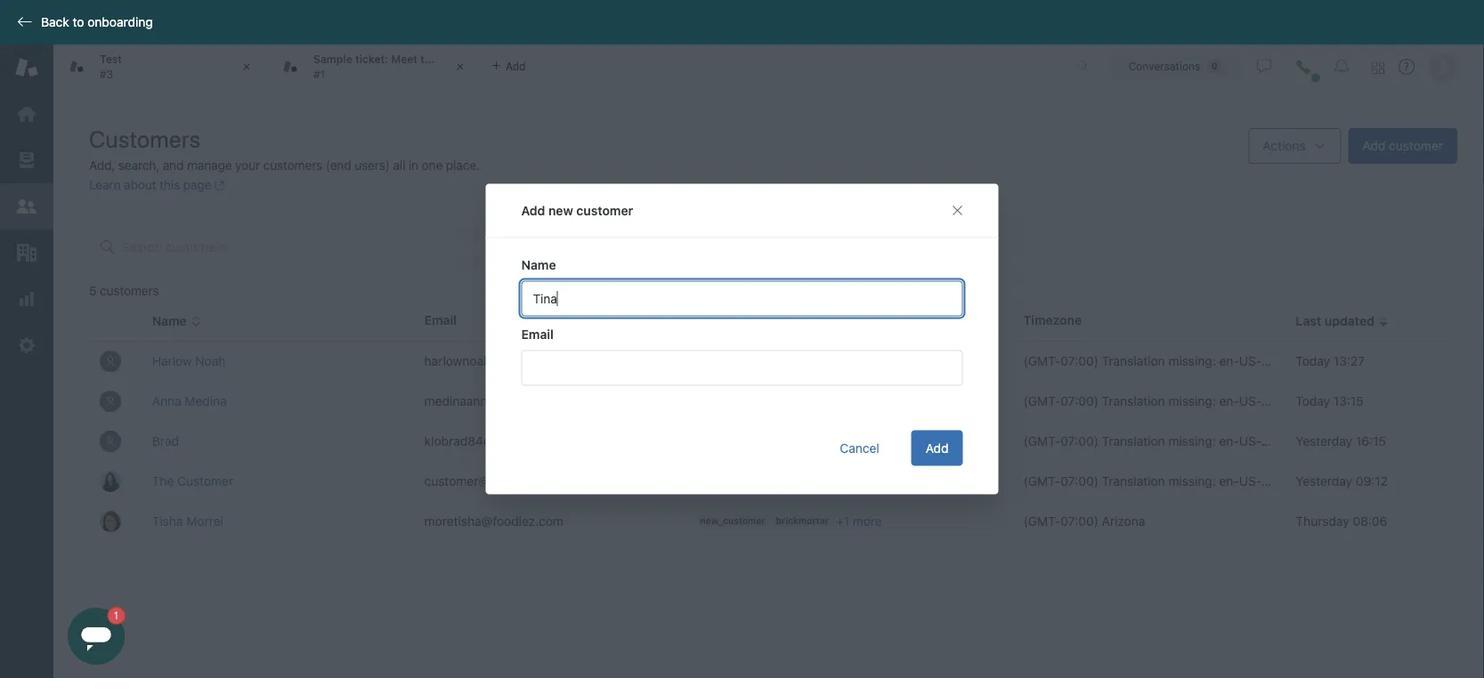Task type: vqa. For each thing, say whether or not it's contained in the screenshot.
the Views icon
yes



Task type: locate. For each thing, give the bounding box(es) containing it.
add down zendesk products icon
[[1363, 139, 1386, 153]]

4 us- from the top
[[1240, 474, 1262, 489]]

1 horizontal spatial close image
[[452, 58, 469, 76]]

x- for yesterday 09:12
[[1262, 474, 1274, 489]]

3 us- from the top
[[1240, 434, 1262, 449]]

3 07:00) from the top
[[1061, 434, 1099, 449]]

07:00) for yesterday 09:12
[[1061, 474, 1099, 489]]

1 1.txt.timezone.america_los_angeles from the top
[[1274, 354, 1479, 369]]

the customer
[[152, 474, 234, 489]]

1 en- from the top
[[1220, 354, 1240, 369]]

1 vertical spatial customer
[[577, 203, 633, 218]]

1 07:00) from the top
[[1061, 354, 1099, 369]]

medinaanna1994@gmail.com
[[425, 394, 593, 408]]

today left 13:15
[[1296, 394, 1331, 409]]

0 horizontal spatial name
[[152, 314, 187, 329]]

(gmt-07:00) translation missing: en-us-x-1.txt.timezone.america_los_angeles for yesterday 16:15
[[1024, 434, 1479, 449]]

1.txt.timezone.america_los_angeles
[[1274, 354, 1479, 369], [1274, 394, 1479, 409], [1274, 434, 1479, 449], [1274, 474, 1479, 489]]

yesterday down today 13:15
[[1296, 434, 1353, 449]]

anna medina link
[[152, 394, 227, 409]]

1.txt.timezone.america_los_angeles down 16:15
[[1274, 474, 1479, 489]]

add,
[[89, 158, 115, 173]]

us- for yesterday 16:15
[[1240, 434, 1262, 449]]

2 07:00) from the top
[[1061, 394, 1099, 409]]

en-
[[1220, 354, 1240, 369], [1220, 394, 1240, 409], [1220, 434, 1240, 449], [1220, 474, 1240, 489]]

unverified email image
[[575, 475, 589, 490]]

users)
[[355, 158, 390, 173]]

yesterday
[[1296, 434, 1353, 449], [1296, 474, 1353, 489]]

1.txt.timezone.america_los_angeles down updated
[[1274, 354, 1479, 369]]

translation for yesterday 16:15
[[1102, 434, 1166, 449]]

5
[[89, 284, 97, 298]]

test #3
[[100, 53, 122, 80]]

1 horizontal spatial customers
[[263, 158, 323, 173]]

3 x- from the top
[[1262, 434, 1274, 449]]

customers image
[[15, 195, 38, 218]]

updated
[[1325, 314, 1375, 329]]

customers
[[263, 158, 323, 173], [100, 284, 159, 298]]

translation
[[1102, 354, 1166, 369], [1102, 394, 1166, 409], [1102, 434, 1166, 449], [1102, 474, 1166, 489]]

add customer button
[[1349, 128, 1458, 164]]

2 1.txt.timezone.america_los_angeles from the top
[[1274, 394, 1479, 409]]

1 tab from the left
[[53, 45, 267, 89]]

1 horizontal spatial name
[[521, 257, 556, 272]]

test
[[100, 53, 122, 66]]

main element
[[0, 45, 53, 679]]

Email field
[[521, 350, 963, 386]]

2 today from the top
[[1296, 394, 1331, 409]]

4 1.txt.timezone.america_los_angeles from the top
[[1274, 474, 1479, 489]]

customer right the new
[[577, 203, 633, 218]]

1 horizontal spatial add
[[926, 441, 949, 456]]

0 vertical spatial name
[[521, 257, 556, 272]]

customer down get help image
[[1390, 139, 1444, 153]]

back to onboarding
[[41, 15, 153, 29]]

cancel button
[[826, 431, 894, 466]]

2 en- from the top
[[1220, 394, 1240, 409]]

3 translation from the top
[[1102, 434, 1166, 449]]

brickmortar
[[776, 516, 829, 526]]

en- for yesterday 16:15
[[1220, 434, 1240, 449]]

07:00) for thursday 08:06
[[1061, 514, 1099, 529]]

x- for today 13:27
[[1262, 354, 1274, 369]]

add inside add customer button
[[1363, 139, 1386, 153]]

3 (gmt- from the top
[[1024, 434, 1061, 449]]

1.txt.timezone.america_los_angeles up 16:15
[[1274, 394, 1479, 409]]

today left 13:27
[[1296, 354, 1331, 369]]

0 vertical spatial customers
[[263, 158, 323, 173]]

conversations button
[[1110, 52, 1242, 81]]

customers right 5
[[100, 284, 159, 298]]

0 horizontal spatial customers
[[100, 284, 159, 298]]

translation for today 13:27
[[1102, 354, 1166, 369]]

0 vertical spatial customer
[[1390, 139, 1444, 153]]

harlow
[[152, 354, 192, 369]]

brad
[[152, 434, 179, 449]]

13:15
[[1334, 394, 1364, 409]]

us-
[[1240, 354, 1262, 369], [1240, 394, 1262, 409], [1240, 434, 1262, 449], [1240, 474, 1262, 489]]

x- left yesterday 16:15
[[1262, 434, 1274, 449]]

(gmt-07:00) translation missing: en-us-x-1.txt.timezone.america_los_angeles for today 13:15
[[1024, 394, 1479, 409]]

views image
[[15, 149, 38, 172]]

learn about this page
[[89, 178, 211, 192]]

+1
[[836, 514, 850, 528]]

get help image
[[1399, 59, 1415, 75]]

tisha
[[152, 514, 183, 529]]

5 07:00) from the top
[[1061, 514, 1099, 529]]

yesterday for yesterday 16:15
[[1296, 434, 1353, 449]]

close image left #1
[[238, 58, 256, 76]]

1 vertical spatial customers
[[100, 284, 159, 298]]

2 (gmt- from the top
[[1024, 394, 1061, 409]]

missing: for today 13:15
[[1169, 394, 1216, 409]]

1 vertical spatial name
[[152, 314, 187, 329]]

thursday 08:06
[[1296, 514, 1388, 529]]

1 close image from the left
[[238, 58, 256, 76]]

1 vertical spatial add
[[521, 203, 546, 218]]

5 (gmt- from the top
[[1024, 514, 1061, 529]]

us- for today 13:15
[[1240, 394, 1262, 409]]

en- for yesterday 09:12
[[1220, 474, 1240, 489]]

more
[[853, 514, 882, 528]]

(gmt- for today 13:15
[[1024, 394, 1061, 409]]

2 x- from the top
[[1262, 394, 1274, 409]]

0 vertical spatial today
[[1296, 354, 1331, 369]]

07:00)
[[1061, 354, 1099, 369], [1061, 394, 1099, 409], [1061, 434, 1099, 449], [1061, 474, 1099, 489], [1061, 514, 1099, 529]]

x- left yesterday 09:12
[[1262, 474, 1274, 489]]

1 today from the top
[[1296, 354, 1331, 369]]

customer
[[177, 474, 234, 489]]

Search customers field
[[122, 240, 478, 256]]

1 missing: from the top
[[1169, 354, 1216, 369]]

morrel
[[186, 514, 224, 529]]

2 tab from the left
[[267, 45, 481, 89]]

2 vertical spatial add
[[926, 441, 949, 456]]

conversations
[[1129, 60, 1201, 73]]

0 vertical spatial yesterday
[[1296, 434, 1353, 449]]

(gmt-07:00) translation missing: en-us-x-1.txt.timezone.america_los_angeles
[[1024, 354, 1479, 369], [1024, 394, 1479, 409], [1024, 434, 1479, 449], [1024, 474, 1479, 489]]

all
[[393, 158, 406, 173]]

en- for today 13:27
[[1220, 354, 1240, 369]]

2 us- from the top
[[1240, 394, 1262, 409]]

07:00) for today 13:15
[[1061, 394, 1099, 409]]

2 close image from the left
[[452, 58, 469, 76]]

1 us- from the top
[[1240, 354, 1262, 369]]

4 x- from the top
[[1262, 474, 1274, 489]]

08:06
[[1353, 514, 1388, 529]]

1 horizontal spatial customer
[[1390, 139, 1444, 153]]

anna
[[152, 394, 181, 409]]

yesterday up thursday
[[1296, 474, 1353, 489]]

07:00) for today 13:27
[[1061, 354, 1099, 369]]

add right cancel
[[926, 441, 949, 456]]

1.txt.timezone.america_los_angeles up 09:12
[[1274, 434, 1479, 449]]

0 horizontal spatial close image
[[238, 58, 256, 76]]

1 translation from the top
[[1102, 354, 1166, 369]]

the
[[152, 474, 174, 489]]

klobrad84@gmail.com
[[425, 434, 554, 448]]

1 (gmt-07:00) translation missing: en-us-x-1.txt.timezone.america_los_angeles from the top
[[1024, 354, 1479, 369]]

0 vertical spatial add
[[1363, 139, 1386, 153]]

customers right the your
[[263, 158, 323, 173]]

us- for yesterday 09:12
[[1240, 474, 1262, 489]]

1 vertical spatial today
[[1296, 394, 1331, 409]]

1 vertical spatial yesterday
[[1296, 474, 1353, 489]]

reporting image
[[15, 288, 38, 311]]

1 x- from the top
[[1262, 354, 1274, 369]]

(gmt-07:00) arizona
[[1024, 514, 1146, 529]]

4 translation from the top
[[1102, 474, 1166, 489]]

name down the new
[[521, 257, 556, 272]]

search,
[[118, 158, 160, 173]]

#3
[[100, 68, 113, 80]]

yesterday for yesterday 09:12
[[1296, 474, 1353, 489]]

close image
[[238, 58, 256, 76], [452, 58, 469, 76]]

close image right the
[[452, 58, 469, 76]]

2 yesterday from the top
[[1296, 474, 1353, 489]]

the
[[421, 53, 438, 66]]

09:12
[[1356, 474, 1389, 489]]

4 07:00) from the top
[[1061, 474, 1099, 489]]

today
[[1296, 354, 1331, 369], [1296, 394, 1331, 409]]

(gmt-
[[1024, 354, 1061, 369], [1024, 394, 1061, 409], [1024, 434, 1061, 449], [1024, 474, 1061, 489], [1024, 514, 1061, 529]]

x- for today 13:15
[[1262, 394, 1274, 409]]

07:00) for yesterday 16:15
[[1061, 434, 1099, 449]]

x- left today 13:15
[[1262, 394, 1274, 409]]

tab containing test
[[53, 45, 267, 89]]

this
[[160, 178, 180, 192]]

x- left today 13:27 on the bottom right of page
[[1262, 354, 1274, 369]]

name
[[521, 257, 556, 272], [152, 314, 187, 329]]

0 horizontal spatial customer
[[577, 203, 633, 218]]

3 (gmt-07:00) translation missing: en-us-x-1.txt.timezone.america_los_angeles from the top
[[1024, 434, 1479, 449]]

16:15
[[1356, 434, 1387, 449]]

missing: for yesterday 09:12
[[1169, 474, 1216, 489]]

customers
[[89, 125, 201, 152]]

0 horizontal spatial add
[[521, 203, 546, 218]]

zendesk products image
[[1373, 62, 1385, 74]]

1 yesterday from the top
[[1296, 434, 1353, 449]]

Name field
[[521, 281, 963, 317]]

add left the new
[[521, 203, 546, 218]]

(gmt- for yesterday 09:12
[[1024, 474, 1061, 489]]

missing:
[[1169, 354, 1216, 369], [1169, 394, 1216, 409], [1169, 434, 1216, 449], [1169, 474, 1216, 489]]

4 (gmt- from the top
[[1024, 474, 1061, 489]]

4 (gmt-07:00) translation missing: en-us-x-1.txt.timezone.america_los_angeles from the top
[[1024, 474, 1479, 489]]

customer@example.com
[[425, 474, 566, 488]]

2 horizontal spatial add
[[1363, 139, 1386, 153]]

4 missing: from the top
[[1169, 474, 1216, 489]]

4 en- from the top
[[1220, 474, 1240, 489]]

ticket:
[[355, 53, 389, 66]]

3 en- from the top
[[1220, 434, 1240, 449]]

1 (gmt- from the top
[[1024, 354, 1061, 369]]

3 1.txt.timezone.america_los_angeles from the top
[[1274, 434, 1479, 449]]

name up the harlow
[[152, 314, 187, 329]]

add customer
[[1363, 139, 1444, 153]]

3 missing: from the top
[[1169, 434, 1216, 449]]

translation for yesterday 09:12
[[1102, 474, 1166, 489]]

2 (gmt-07:00) translation missing: en-us-x-1.txt.timezone.america_los_angeles from the top
[[1024, 394, 1479, 409]]

2 missing: from the top
[[1169, 394, 1216, 409]]

translation for today 13:15
[[1102, 394, 1166, 409]]

about
[[124, 178, 156, 192]]

x-
[[1262, 354, 1274, 369], [1262, 394, 1274, 409], [1262, 434, 1274, 449], [1262, 474, 1274, 489]]

tab
[[53, 45, 267, 89], [267, 45, 481, 89]]

en- for today 13:15
[[1220, 394, 1240, 409]]

customer
[[1390, 139, 1444, 153], [577, 203, 633, 218]]

2 translation from the top
[[1102, 394, 1166, 409]]



Task type: describe. For each thing, give the bounding box(es) containing it.
add inside add button
[[926, 441, 949, 456]]

onboarding
[[88, 15, 153, 29]]

email
[[521, 327, 554, 342]]

yesterday 16:15
[[1296, 434, 1387, 449]]

customer inside dialog
[[577, 203, 633, 218]]

harlow noah link
[[152, 354, 226, 369]]

learn
[[89, 178, 121, 192]]

today for today 13:27
[[1296, 354, 1331, 369]]

in
[[409, 158, 419, 173]]

close image for sample ticket: meet the ticket
[[452, 58, 469, 76]]

thursday
[[1296, 514, 1350, 529]]

sample ticket: meet the ticket #1
[[314, 53, 470, 80]]

1.txt.timezone.america_los_angeles for today 13:15
[[1274, 394, 1479, 409]]

close modal image
[[951, 204, 965, 218]]

tisha morrel
[[152, 514, 224, 529]]

back to onboarding link
[[0, 14, 162, 30]]

customers inside customers add, search, and manage your customers (end users) all in one place.
[[263, 158, 323, 173]]

name button
[[152, 314, 201, 330]]

last updated
[[1296, 314, 1375, 329]]

manage
[[187, 158, 232, 173]]

get started image
[[15, 102, 38, 126]]

page
[[183, 178, 211, 192]]

last updated button
[[1296, 314, 1389, 330]]

(gmt- for thursday 08:06
[[1024, 514, 1061, 529]]

add for customer
[[1363, 139, 1386, 153]]

add button
[[912, 431, 963, 466]]

cancel
[[840, 441, 880, 456]]

today 13:27
[[1296, 354, 1365, 369]]

brad link
[[152, 434, 179, 449]]

close image for test
[[238, 58, 256, 76]]

customers add, search, and manage your customers (end users) all in one place.
[[89, 125, 480, 173]]

add new customer dialog
[[486, 184, 999, 495]]

harlow noah
[[152, 354, 226, 369]]

new_customer
[[701, 516, 766, 526]]

(gmt- for yesterday 16:15
[[1024, 434, 1061, 449]]

us- for today 13:27
[[1240, 354, 1262, 369]]

name inside name button
[[152, 314, 187, 329]]

add for new
[[521, 203, 546, 218]]

1.txt.timezone.america_los_angeles for yesterday 09:12
[[1274, 474, 1479, 489]]

tab containing sample ticket: meet the ticket
[[267, 45, 481, 89]]

noah
[[195, 354, 226, 369]]

and
[[163, 158, 184, 173]]

organizations image
[[15, 241, 38, 265]]

(gmt-07:00) translation missing: en-us-x-1.txt.timezone.america_los_angeles for yesterday 09:12
[[1024, 474, 1479, 489]]

tisha morrel link
[[152, 514, 224, 529]]

add new customer
[[521, 203, 633, 218]]

(gmt-07:00) translation missing: en-us-x-1.txt.timezone.america_los_angeles for today 13:27
[[1024, 354, 1479, 369]]

admin image
[[15, 334, 38, 357]]

-
[[697, 472, 703, 487]]

place.
[[446, 158, 480, 173]]

(end
[[326, 158, 351, 173]]

(gmt- for today 13:27
[[1024, 354, 1061, 369]]

13:27
[[1334, 354, 1365, 369]]

tabs tab list
[[53, 45, 1059, 89]]

1.txt.timezone.america_los_angeles for yesterday 16:15
[[1274, 434, 1479, 449]]

(opens in a new tab) image
[[211, 180, 225, 191]]

medina
[[185, 394, 227, 409]]

your
[[235, 158, 260, 173]]

brickmortar +1 more
[[776, 514, 882, 528]]

name inside add new customer dialog
[[521, 257, 556, 272]]

meet
[[391, 53, 418, 66]]

missing: for today 13:27
[[1169, 354, 1216, 369]]

the customer link
[[152, 474, 234, 489]]

arizona
[[1102, 514, 1146, 529]]

x- for yesterday 16:15
[[1262, 434, 1274, 449]]

learn about this page link
[[89, 178, 225, 192]]

5 customers
[[89, 284, 159, 298]]

1.txt.timezone.america_los_angeles for today 13:27
[[1274, 354, 1479, 369]]

missing: for yesterday 16:15
[[1169, 434, 1216, 449]]

anna medina
[[152, 394, 227, 409]]

+1 more button
[[836, 513, 882, 529]]

yesterday 09:12
[[1296, 474, 1389, 489]]

today 13:15
[[1296, 394, 1364, 409]]

#1
[[314, 68, 325, 80]]

sample
[[314, 53, 352, 66]]

ticket
[[441, 53, 470, 66]]

one
[[422, 158, 443, 173]]

last
[[1296, 314, 1322, 329]]

back
[[41, 15, 69, 29]]

new
[[549, 203, 573, 218]]

to
[[73, 15, 84, 29]]

moretisha@foodlez.com
[[425, 514, 564, 529]]

today for today 13:15
[[1296, 394, 1331, 409]]

zendesk support image
[[15, 56, 38, 79]]

customer inside button
[[1390, 139, 1444, 153]]

harlownoah05@gmail.com
[[425, 353, 577, 368]]



